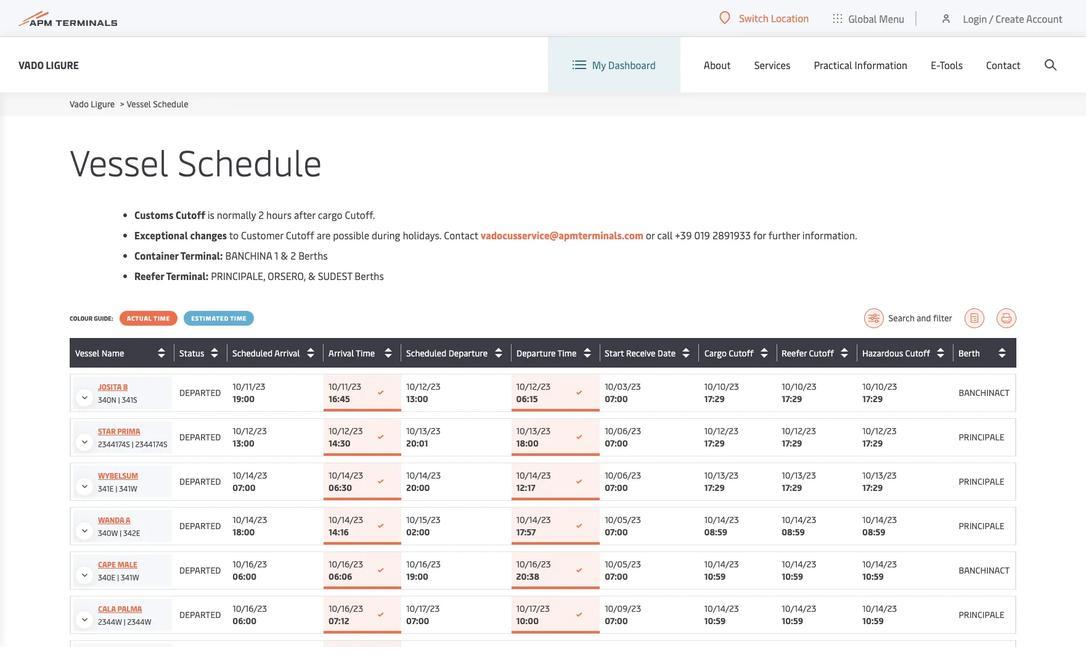 Task type: vqa. For each thing, say whether or not it's contained in the screenshot.


Task type: locate. For each thing, give the bounding box(es) containing it.
10/06/23
[[605, 425, 642, 437], [605, 469, 642, 481]]

customs cutoff is normally 2 hours after cargo cutoff.
[[134, 208, 375, 221]]

18:00 down 10/14/23 07:00
[[233, 526, 255, 538]]

0 vertical spatial contact
[[987, 58, 1021, 72]]

arrival
[[275, 347, 300, 359], [275, 347, 300, 359], [329, 347, 354, 359], [329, 347, 354, 359]]

1 principale from the top
[[959, 431, 1005, 443]]

1 horizontal spatial 2344w
[[127, 617, 151, 627]]

1 06:00 from the top
[[233, 571, 257, 582]]

1 vertical spatial 2
[[291, 249, 296, 262]]

0 vertical spatial 2
[[259, 208, 264, 221]]

0 horizontal spatial vado
[[19, 58, 44, 71]]

10/17/23
[[406, 603, 440, 614], [517, 603, 550, 614]]

1 horizontal spatial 10/13/23 17:29
[[782, 469, 817, 493]]

login
[[964, 11, 988, 25]]

| right the 341e
[[116, 484, 117, 493]]

0 horizontal spatial 10/12/23 13:00
[[233, 425, 267, 449]]

07:00 inside 10/14/23 07:00
[[233, 482, 256, 493]]

1 horizontal spatial &
[[308, 269, 316, 282]]

hazardous cutoff button
[[863, 343, 951, 363], [863, 343, 951, 363]]

1 horizontal spatial 10/10/23 17:29
[[782, 381, 817, 405]]

1 vertical spatial ligure
[[91, 98, 115, 110]]

search and filter
[[889, 312, 953, 324]]

2 cargo cutoff from the left
[[705, 347, 754, 359]]

scheduled departure button
[[406, 343, 509, 363], [406, 343, 509, 363]]

0 vertical spatial 18:00
[[517, 437, 539, 449]]

terminal: down container on the left top of the page
[[166, 269, 209, 282]]

0 horizontal spatial berths
[[299, 249, 328, 262]]

1 vertical spatial 19:00
[[406, 571, 429, 582]]

start receive date
[[605, 347, 676, 359], [605, 347, 676, 359]]

2 10/06/23 from the top
[[605, 469, 642, 481]]

2 right 1
[[291, 249, 296, 262]]

1 vertical spatial 10/05/23 07:00
[[605, 558, 641, 582]]

1 horizontal spatial 2
[[291, 249, 296, 262]]

2 10/05/23 from the top
[[605, 558, 641, 570]]

contact button
[[987, 37, 1021, 93]]

| inside cape male 340e | 341w
[[117, 572, 119, 582]]

0 vertical spatial 19:00
[[233, 393, 255, 405]]

06:30
[[329, 482, 352, 493]]

1 horizontal spatial 10/10/23
[[782, 381, 817, 392]]

0 horizontal spatial time
[[154, 314, 170, 323]]

1 vertical spatial vado
[[70, 98, 89, 110]]

1 vertical spatial 10/06/23
[[605, 469, 642, 481]]

0 horizontal spatial 13:00
[[233, 437, 255, 449]]

3 10/10/23 from the left
[[863, 381, 898, 392]]

2 horizontal spatial 10/12/23 17:29
[[863, 425, 897, 449]]

scheduled departure
[[406, 347, 488, 359], [406, 347, 488, 359]]

| down palma
[[124, 617, 126, 627]]

arrival time button
[[329, 343, 398, 363], [329, 343, 398, 363]]

340n
[[98, 395, 116, 405]]

0 horizontal spatial 10/10/23
[[705, 381, 740, 392]]

10/17/23 down 10/16/23 19:00
[[406, 603, 440, 614]]

1 horizontal spatial 10/12/23 17:29
[[782, 425, 817, 449]]

2 10/05/23 07:00 from the top
[[605, 558, 641, 582]]

berths for banchina 1 & 2 berths
[[299, 249, 328, 262]]

1 vertical spatial 06:00
[[233, 615, 257, 627]]

0 vertical spatial berths
[[299, 249, 328, 262]]

colour guide:
[[70, 314, 113, 323]]

1 08:59 from the left
[[705, 526, 728, 538]]

10/06/23 07:00 for 10/14/23
[[605, 469, 642, 493]]

tools
[[940, 58, 963, 72]]

ligure for vado ligure
[[46, 58, 79, 71]]

josita b 340n | 341s
[[98, 382, 137, 405]]

0 horizontal spatial 10/12/23 17:29
[[705, 425, 739, 449]]

banchina
[[225, 249, 272, 262]]

call
[[658, 228, 673, 242]]

20:38
[[517, 571, 540, 582]]

customs
[[134, 208, 173, 221]]

scheduled arrival
[[233, 347, 300, 359], [233, 347, 300, 359]]

0 horizontal spatial 10/13/23 17:29
[[705, 469, 739, 493]]

0 horizontal spatial 10/14/23 08:59
[[705, 514, 739, 538]]

cape male 340e | 341w
[[98, 559, 139, 582]]

global menu
[[849, 11, 905, 25]]

0 vertical spatial 10/12/23 13:00
[[406, 381, 441, 405]]

reefer cutoff for second departure time "button" from left's hazardous cutoff button reefer cutoff button
[[782, 347, 834, 359]]

0 vertical spatial vado
[[19, 58, 44, 71]]

estimated time
[[191, 314, 247, 323]]

services
[[755, 58, 791, 72]]

20:01
[[406, 437, 428, 449]]

principale for 10/14/23 10:59
[[959, 609, 1005, 620]]

5 departed from the top
[[180, 564, 221, 576]]

0 vertical spatial ligure
[[46, 58, 79, 71]]

10/06/23 for 10/13/23
[[605, 425, 642, 437]]

cape
[[98, 559, 116, 569]]

3 departed from the top
[[180, 476, 221, 487]]

location
[[771, 11, 809, 25]]

07:00 for 10/14/23 12:17
[[605, 482, 628, 493]]

berths
[[299, 249, 328, 262], [355, 269, 384, 282]]

berths down are
[[299, 249, 328, 262]]

1 banchinact from the top
[[959, 387, 1010, 398]]

10/05/23 for 10/14/23
[[605, 514, 641, 526]]

2 cargo cutoff button from the left
[[705, 343, 775, 363]]

date
[[658, 347, 676, 359], [658, 347, 676, 359]]

13:00 up 10/14/23 07:00
[[233, 437, 255, 449]]

1 horizontal spatial 10/14/23 08:59
[[782, 514, 817, 538]]

schedule right >
[[153, 98, 188, 110]]

start for second departure time "button" from left
[[605, 347, 624, 359]]

341w inside wybelsum 341e | 341w
[[119, 484, 137, 493]]

1 horizontal spatial 10/17/23
[[517, 603, 550, 614]]

1 10/06/23 07:00 from the top
[[605, 425, 642, 449]]

341w down male
[[121, 572, 139, 582]]

2 time from the left
[[230, 314, 247, 323]]

1 2344w from the left
[[98, 617, 122, 627]]

0 vertical spatial 10/05/23 07:00
[[605, 514, 641, 538]]

2 10/17/23 from the left
[[517, 603, 550, 614]]

2 10/06/23 07:00 from the top
[[605, 469, 642, 493]]

0 vertical spatial 06:00
[[233, 571, 257, 582]]

0 vertical spatial 10/16/23 06:00
[[233, 558, 267, 582]]

18:00 for 10/14/23 18:00
[[233, 526, 255, 538]]

1 vertical spatial 341w
[[121, 572, 139, 582]]

0 horizontal spatial &
[[281, 249, 288, 262]]

1 departure time from the left
[[517, 347, 577, 359]]

6 departed from the top
[[180, 609, 221, 620]]

07:00
[[605, 393, 628, 405], [605, 437, 628, 449], [233, 482, 256, 493], [605, 482, 628, 493], [605, 526, 628, 538], [605, 571, 628, 582], [406, 615, 430, 627], [605, 615, 628, 627]]

0 vertical spatial 13:00
[[406, 393, 428, 405]]

1 cargo cutoff button from the left
[[705, 343, 774, 363]]

3 10/14/23 08:59 from the left
[[863, 514, 898, 538]]

0 horizontal spatial contact
[[444, 228, 479, 242]]

0 vertical spatial 341w
[[119, 484, 137, 493]]

wanda a 340w | 342e
[[98, 515, 140, 538]]

1 vertical spatial 13:00
[[233, 437, 255, 449]]

10/17/23 for 10:00
[[517, 603, 550, 614]]

2 horizontal spatial 10/14/23 08:59
[[863, 514, 898, 538]]

+39
[[676, 228, 692, 242]]

2
[[259, 208, 264, 221], [291, 249, 296, 262]]

3 principale from the top
[[959, 520, 1005, 532]]

| down prima
[[132, 439, 134, 449]]

2 10/10/23 17:29 from the left
[[782, 381, 817, 405]]

time right actual
[[154, 314, 170, 323]]

19:00 inside 10/16/23 19:00
[[406, 571, 429, 582]]

1 vertical spatial berths
[[355, 269, 384, 282]]

2344w down palma
[[127, 617, 151, 627]]

1 vertical spatial banchinact
[[959, 564, 1010, 576]]

0 vertical spatial 10/05/23
[[605, 514, 641, 526]]

1 vertical spatial schedule
[[178, 137, 322, 186]]

arrival time
[[329, 347, 375, 359], [329, 347, 375, 359]]

0 horizontal spatial ligure
[[46, 58, 79, 71]]

1 cargo cutoff from the left
[[705, 347, 754, 359]]

scheduled
[[233, 347, 273, 359], [233, 347, 273, 359], [406, 347, 447, 359], [406, 347, 447, 359]]

2 principale from the top
[[959, 476, 1005, 487]]

cargo
[[318, 208, 343, 221]]

10/16/23 06:00
[[233, 558, 267, 582], [233, 603, 267, 627]]

1 horizontal spatial 19:00
[[406, 571, 429, 582]]

18:00 inside the 10/13/23 18:00
[[517, 437, 539, 449]]

2 10/11/23 from the left
[[329, 381, 362, 392]]

0 horizontal spatial 2344w
[[98, 617, 122, 627]]

1 vertical spatial &
[[308, 269, 316, 282]]

1 10/05/23 07:00 from the top
[[605, 514, 641, 538]]

| inside josita b 340n | 341s
[[118, 395, 120, 405]]

0 horizontal spatial 2344174s
[[98, 439, 130, 449]]

10/14/23 07:00
[[233, 469, 267, 493]]

cargo cutoff
[[705, 347, 754, 359], [705, 347, 754, 359]]

10/12/23 13:00 up 10/13/23 20:01
[[406, 381, 441, 405]]

2 horizontal spatial 08:59
[[863, 526, 886, 538]]

login / create account link
[[941, 0, 1063, 36]]

banchinact for 10/14/23
[[959, 564, 1010, 576]]

341s
[[122, 395, 137, 405]]

2 horizontal spatial 10/13/23 17:29
[[863, 469, 897, 493]]

1 horizontal spatial berths
[[355, 269, 384, 282]]

3 10/12/23 17:29 from the left
[[863, 425, 897, 449]]

normally
[[217, 208, 256, 221]]

| left 342e
[[120, 528, 122, 538]]

cargo cutoff button
[[705, 343, 774, 363], [705, 343, 775, 363]]

18:00 inside 10/14/23 18:00
[[233, 526, 255, 538]]

19:00 inside 10/11/23 19:00
[[233, 393, 255, 405]]

1 vertical spatial vado ligure link
[[70, 98, 115, 110]]

departed for 06:30
[[180, 476, 221, 487]]

06:00
[[233, 571, 257, 582], [233, 615, 257, 627]]

0 horizontal spatial 19:00
[[233, 393, 255, 405]]

10/14/23 14:16
[[329, 514, 363, 538]]

| for 10/11/23 16:45
[[118, 395, 120, 405]]

departure time for second departure time "button" from the right
[[517, 347, 577, 359]]

1 vertical spatial 10/05/23
[[605, 558, 641, 570]]

10/10/23 17:29
[[705, 381, 740, 405], [782, 381, 817, 405], [863, 381, 898, 405]]

10/06/23 07:00 for 10/13/23
[[605, 425, 642, 449]]

2344174s down star
[[98, 439, 130, 449]]

contact down login / create account link
[[987, 58, 1021, 72]]

10/11/23
[[233, 381, 266, 392], [329, 381, 362, 392]]

filter
[[934, 312, 953, 324]]

& right 1
[[281, 249, 288, 262]]

0 vertical spatial 10/06/23
[[605, 425, 642, 437]]

departure
[[449, 347, 488, 359], [449, 347, 488, 359], [517, 347, 556, 359], [517, 347, 556, 359]]

1 cargo from the left
[[705, 347, 727, 359]]

2 horizontal spatial 10/10/23 17:29
[[863, 381, 898, 405]]

| inside cala palma 2344w | 2344w
[[124, 617, 126, 627]]

0 vertical spatial vado ligure link
[[19, 57, 79, 72]]

departed for 16:45
[[180, 387, 221, 398]]

0 vertical spatial &
[[281, 249, 288, 262]]

after
[[294, 208, 316, 221]]

1 vertical spatial terminal:
[[166, 269, 209, 282]]

0 vertical spatial 10/06/23 07:00
[[605, 425, 642, 449]]

reefer cutoff button for second departure time "button" from left's hazardous cutoff button
[[782, 343, 855, 363]]

10/12/23
[[406, 381, 441, 392], [517, 381, 551, 392], [233, 425, 267, 437], [329, 425, 363, 437], [705, 425, 739, 437], [782, 425, 817, 437], [863, 425, 897, 437]]

1 10/06/23 from the top
[[605, 425, 642, 437]]

status button
[[179, 343, 225, 363], [180, 343, 225, 363]]

19:00 for 10/16/23 19:00
[[406, 571, 429, 582]]

| for 10/16/23 06:06
[[117, 572, 119, 582]]

0 horizontal spatial 10/10/23 17:29
[[705, 381, 740, 405]]

2344w down cala
[[98, 617, 122, 627]]

1 vertical spatial 10/16/23 06:00
[[233, 603, 267, 627]]

schedule up customs cutoff is normally 2 hours after cargo cutoff.
[[178, 137, 322, 186]]

departed for 06:06
[[180, 564, 221, 576]]

0 vertical spatial banchinact
[[959, 387, 1010, 398]]

during
[[372, 228, 401, 242]]

0 horizontal spatial 10/11/23
[[233, 381, 266, 392]]

2 10/12/23 17:29 from the left
[[782, 425, 817, 449]]

departure time for second departure time "button" from left
[[517, 347, 577, 359]]

cargo cutoff for second departure time "button" from the right
[[705, 347, 754, 359]]

1 10/05/23 from the top
[[605, 514, 641, 526]]

vado for vado ligure
[[19, 58, 44, 71]]

berths right sudest
[[355, 269, 384, 282]]

2344w
[[98, 617, 122, 627], [127, 617, 151, 627]]

time right estimated
[[230, 314, 247, 323]]

2344174s down prima
[[135, 439, 167, 449]]

1 10/17/23 from the left
[[406, 603, 440, 614]]

1 vertical spatial 18:00
[[233, 526, 255, 538]]

10/11/23 for 16:45
[[329, 381, 362, 392]]

2 horizontal spatial 10/10/23
[[863, 381, 898, 392]]

13:00 up 10/13/23 20:01
[[406, 393, 428, 405]]

terminal: down changes
[[181, 249, 223, 262]]

1 10/10/23 17:29 from the left
[[705, 381, 740, 405]]

terminal: for container terminal:
[[181, 249, 223, 262]]

1 time from the left
[[154, 314, 170, 323]]

1 horizontal spatial 08:59
[[782, 526, 805, 538]]

1 vertical spatial contact
[[444, 228, 479, 242]]

10/17/23 for 07:00
[[406, 603, 440, 614]]

1 horizontal spatial 10/11/23
[[329, 381, 362, 392]]

start receive date for second departure time "button" from left
[[605, 347, 676, 359]]

| for 10/12/23 14:30
[[132, 439, 134, 449]]

10/05/23 07:00 for 10/14/23
[[605, 514, 641, 538]]

4 principale from the top
[[959, 609, 1005, 620]]

07:00 for 10/13/23 18:00
[[605, 437, 628, 449]]

vessel schedule
[[70, 137, 322, 186]]

10/06/23 for 10/14/23
[[605, 469, 642, 481]]

container terminal: banchina 1 & 2 berths
[[134, 249, 328, 262]]

06:00 for 10/16/23 06:06
[[233, 571, 257, 582]]

2 departed from the top
[[180, 431, 221, 443]]

2 10/16/23 06:00 from the top
[[233, 603, 267, 627]]

19:00
[[233, 393, 255, 405], [406, 571, 429, 582]]

2 2344174s from the left
[[135, 439, 167, 449]]

0 horizontal spatial 18:00
[[233, 526, 255, 538]]

| right "340e"
[[117, 572, 119, 582]]

| inside wanda a 340w | 342e
[[120, 528, 122, 538]]

1 vertical spatial 10/06/23 07:00
[[605, 469, 642, 493]]

| for 10/16/23 07:12
[[124, 617, 126, 627]]

4 departed from the top
[[180, 520, 221, 532]]

10/16/23 06:06
[[329, 558, 363, 582]]

further
[[769, 228, 801, 242]]

341w down wybelsum
[[119, 484, 137, 493]]

3 08:59 from the left
[[863, 526, 886, 538]]

practical information
[[814, 58, 908, 72]]

2 06:00 from the top
[[233, 615, 257, 627]]

2 10/14/23 08:59 from the left
[[782, 514, 817, 538]]

1 10/16/23 06:00 from the top
[[233, 558, 267, 582]]

1 horizontal spatial ligure
[[91, 98, 115, 110]]

terminal:
[[181, 249, 223, 262], [166, 269, 209, 282]]

| left "341s"
[[118, 395, 120, 405]]

0 horizontal spatial 08:59
[[705, 526, 728, 538]]

| inside star prima 2344174s | 2344174s
[[132, 439, 134, 449]]

1 horizontal spatial vado
[[70, 98, 89, 110]]

1 horizontal spatial time
[[230, 314, 247, 323]]

07:00 inside 10/03/23 07:00
[[605, 393, 628, 405]]

2 left hours
[[259, 208, 264, 221]]

10/14/23 10:59
[[705, 558, 739, 582], [782, 558, 817, 582], [863, 558, 898, 582], [705, 603, 739, 627], [782, 603, 817, 627], [863, 603, 898, 627]]

1
[[275, 249, 279, 262]]

time for estimated time
[[230, 314, 247, 323]]

0 horizontal spatial 10/17/23
[[406, 603, 440, 614]]

10/17/23 up the 10:00
[[517, 603, 550, 614]]

10/12/23 13:00 up 10/14/23 07:00
[[233, 425, 267, 449]]

07:00 for 10/12/23 06:15
[[605, 393, 628, 405]]

2 banchinact from the top
[[959, 564, 1010, 576]]

1 10/11/23 from the left
[[233, 381, 266, 392]]

07:00 for 10/17/23 10:00
[[605, 615, 628, 627]]

arrival time button for second departure time "button" from left
[[329, 343, 398, 363]]

& for orsero,
[[308, 269, 316, 282]]

hazardous cutoff for second departure time "button" from left's hazardous cutoff button
[[863, 347, 931, 359]]

19:00 for 10/11/23 19:00
[[233, 393, 255, 405]]

contact right "holidays."
[[444, 228, 479, 242]]

1 departed from the top
[[180, 387, 221, 398]]

reefer
[[134, 269, 164, 282], [782, 347, 807, 359], [782, 347, 808, 359]]

& left sudest
[[308, 269, 316, 282]]

10/16/23 20:38
[[517, 558, 551, 582]]

changes
[[190, 228, 227, 242]]

for
[[754, 228, 767, 242]]

18:00 up 10/14/23 12:17
[[517, 437, 539, 449]]

1 horizontal spatial 18:00
[[517, 437, 539, 449]]

&
[[281, 249, 288, 262], [308, 269, 316, 282]]

0 vertical spatial terminal:
[[181, 249, 223, 262]]

departure time button
[[517, 343, 597, 363], [517, 343, 598, 363]]

1 horizontal spatial 2344174s
[[135, 439, 167, 449]]

2 departure time from the left
[[517, 347, 577, 359]]

07:00 inside "10/09/23 07:00"
[[605, 615, 628, 627]]



Task type: describe. For each thing, give the bounding box(es) containing it.
| inside wybelsum 341e | 341w
[[116, 484, 117, 493]]

2 10/13/23 17:29 from the left
[[782, 469, 817, 493]]

10/14/23 06:30
[[329, 469, 363, 493]]

hazardous cutoff button for second departure time "button" from the right
[[863, 343, 951, 363]]

10/11/23 for 19:00
[[233, 381, 266, 392]]

wanda
[[98, 515, 124, 525]]

search and filter button
[[864, 308, 953, 328]]

10/14/23 17:57
[[517, 514, 551, 538]]

cala
[[98, 604, 116, 614]]

dashboard
[[609, 58, 656, 72]]

10/09/23
[[605, 603, 642, 614]]

principale for 10/14/23 08:59
[[959, 520, 1005, 532]]

menu
[[880, 11, 905, 25]]

to
[[229, 228, 239, 242]]

banchinact for 10/10/23
[[959, 387, 1010, 398]]

2 2344w from the left
[[127, 617, 151, 627]]

cala palma 2344w | 2344w
[[98, 604, 151, 627]]

06:00 for 10/16/23 07:12
[[233, 615, 257, 627]]

1 10/12/23 17:29 from the left
[[705, 425, 739, 449]]

prima
[[117, 426, 140, 436]]

cutoff.
[[345, 208, 375, 221]]

hazardous cutoff button for second departure time "button" from left
[[863, 343, 951, 363]]

start receive date for second departure time "button" from the right
[[605, 347, 676, 359]]

1 horizontal spatial contact
[[987, 58, 1021, 72]]

exceptional
[[134, 228, 188, 242]]

341e
[[98, 484, 114, 493]]

vadocusservice@apmterminals.com
[[481, 228, 644, 242]]

wybelsum 341e | 341w
[[98, 471, 138, 493]]

1 departure time button from the left
[[517, 343, 597, 363]]

reefer terminal: principale, orsero, & sudest berths
[[134, 269, 384, 282]]

is
[[208, 208, 215, 221]]

services button
[[755, 37, 791, 93]]

10/16/23 06:00 for 06:06
[[233, 558, 267, 582]]

actual
[[127, 314, 152, 323]]

a
[[126, 515, 131, 525]]

18:00 for 10/13/23 18:00
[[517, 437, 539, 449]]

1 vertical spatial 10/12/23 13:00
[[233, 425, 267, 449]]

my
[[593, 58, 606, 72]]

start for second departure time "button" from the right
[[605, 347, 624, 359]]

hazardous cutoff for second departure time "button" from the right's hazardous cutoff button
[[863, 347, 931, 359]]

berths for principale, orsero, & sudest berths
[[355, 269, 384, 282]]

& for 1
[[281, 249, 288, 262]]

cargo cutoff button for second departure time "button" from left's hazardous cutoff button reefer cutoff button
[[705, 343, 775, 363]]

02:00
[[406, 526, 430, 538]]

12:17
[[517, 482, 536, 493]]

sudest
[[318, 269, 352, 282]]

departed for 14:30
[[180, 431, 221, 443]]

341w inside cape male 340e | 341w
[[121, 572, 139, 582]]

10/05/23 07:00 for 10/16/23
[[605, 558, 641, 582]]

10/12/23 14:30
[[329, 425, 363, 449]]

scheduled arrival for second departure time "button" from left's arrival time button
[[233, 347, 300, 359]]

or
[[646, 228, 655, 242]]

10/14/23 12:17
[[517, 469, 551, 493]]

20:00
[[406, 482, 430, 493]]

3 10/10/23 17:29 from the left
[[863, 381, 898, 405]]

1 horizontal spatial 13:00
[[406, 393, 428, 405]]

10/03/23 07:00
[[605, 381, 641, 405]]

10/15/23 02:00
[[406, 514, 441, 538]]

berth button for second departure time "button" from left's hazardous cutoff button
[[959, 343, 1013, 363]]

340w
[[98, 528, 118, 538]]

1 horizontal spatial 10/12/23 13:00
[[406, 381, 441, 405]]

07:00 inside the 10/17/23 07:00
[[406, 615, 430, 627]]

cargo cutoff button for reefer cutoff button for second departure time "button" from the right's hazardous cutoff button
[[705, 343, 774, 363]]

guide:
[[94, 314, 113, 323]]

principale for 10/13/23 17:29
[[959, 476, 1005, 487]]

10/03/23
[[605, 381, 641, 392]]

berth button for second departure time "button" from the right's hazardous cutoff button
[[959, 343, 1013, 363]]

search
[[889, 312, 915, 324]]

07:00 for 10/16/23 20:38
[[605, 571, 628, 582]]

2 departure time button from the left
[[517, 343, 598, 363]]

10/16/23 19:00
[[406, 558, 441, 582]]

ligure for vado ligure > vessel schedule
[[91, 98, 115, 110]]

2 08:59 from the left
[[782, 526, 805, 538]]

create
[[996, 11, 1025, 25]]

switch location button
[[720, 11, 809, 25]]

340e
[[98, 572, 115, 582]]

arrival time button for second departure time "button" from the right
[[329, 343, 398, 363]]

019
[[695, 228, 711, 242]]

10/11/23 19:00
[[233, 381, 266, 405]]

holidays.
[[403, 228, 442, 242]]

10/13/23 18:00
[[517, 425, 551, 449]]

departed for 14:16
[[180, 520, 221, 532]]

and
[[917, 312, 932, 324]]

about
[[704, 58, 731, 72]]

information
[[855, 58, 908, 72]]

exceptional changes to customer cutoff are possible during holidays. contact vadocusservice@apmterminals.com or call +39 019 2891933 for further information.
[[134, 228, 858, 242]]

14:16
[[329, 526, 349, 538]]

vadocusservice@apmterminals.com link
[[481, 228, 644, 242]]

10/16/23 06:00 for 07:12
[[233, 603, 267, 627]]

10/11/23 16:45
[[329, 381, 362, 405]]

male
[[118, 559, 137, 569]]

2891933
[[713, 228, 751, 242]]

account
[[1027, 11, 1063, 25]]

my dashboard button
[[573, 37, 656, 93]]

e-tools button
[[931, 37, 963, 93]]

10:00
[[517, 615, 539, 627]]

10/14/23 20:00
[[406, 469, 441, 493]]

10/05/23 for 10/16/23
[[605, 558, 641, 570]]

b
[[123, 382, 128, 392]]

palma
[[117, 604, 142, 614]]

practical
[[814, 58, 853, 72]]

about button
[[704, 37, 731, 93]]

06:15
[[517, 393, 538, 405]]

10/17/23 10:00
[[517, 603, 550, 627]]

2 10/10/23 from the left
[[782, 381, 817, 392]]

1 10/14/23 08:59 from the left
[[705, 514, 739, 538]]

global
[[849, 11, 877, 25]]

reefer cutoff button for second departure time "button" from the right's hazardous cutoff button
[[782, 343, 855, 363]]

are
[[317, 228, 331, 242]]

0 vertical spatial schedule
[[153, 98, 188, 110]]

e-tools
[[931, 58, 963, 72]]

wybelsum
[[98, 471, 138, 480]]

global menu button
[[822, 0, 917, 37]]

terminal: for reefer terminal:
[[166, 269, 209, 282]]

reefer cutoff for reefer cutoff button for second departure time "button" from the right's hazardous cutoff button
[[782, 347, 835, 359]]

my dashboard
[[593, 58, 656, 72]]

cargo cutoff for second departure time "button" from left
[[705, 347, 754, 359]]

departed for 07:12
[[180, 609, 221, 620]]

container
[[134, 249, 179, 262]]

actual time
[[127, 314, 170, 323]]

07:12
[[329, 615, 349, 627]]

1 2344174s from the left
[[98, 439, 130, 449]]

switch
[[740, 11, 769, 25]]

16:45
[[329, 393, 350, 405]]

vado for vado ligure > vessel schedule
[[70, 98, 89, 110]]

vado ligure > vessel schedule
[[70, 98, 188, 110]]

07:00 for 10/14/23 17:57
[[605, 526, 628, 538]]

star
[[98, 426, 116, 436]]

principale,
[[211, 269, 266, 282]]

| for 10/14/23 14:16
[[120, 528, 122, 538]]

vado ligure
[[19, 58, 79, 71]]

0 horizontal spatial 2
[[259, 208, 264, 221]]

vessel name for second departure time "button" from left's arrival time button
[[75, 347, 124, 359]]

scheduled arrival for arrival time button for second departure time "button" from the right
[[233, 347, 300, 359]]

login / create account
[[964, 11, 1063, 25]]

2 cargo from the left
[[705, 347, 727, 359]]

1 10/13/23 17:29 from the left
[[705, 469, 739, 493]]

vessel name for arrival time button for second departure time "button" from the right
[[75, 347, 124, 359]]

1 10/10/23 from the left
[[705, 381, 740, 392]]

3 10/13/23 17:29 from the left
[[863, 469, 897, 493]]

time for actual time
[[154, 314, 170, 323]]

colour
[[70, 314, 93, 323]]

17:57
[[517, 526, 536, 538]]

>
[[120, 98, 124, 110]]

10/14/23 18:00
[[233, 514, 267, 538]]

principale for 10/12/23 17:29
[[959, 431, 1005, 443]]



